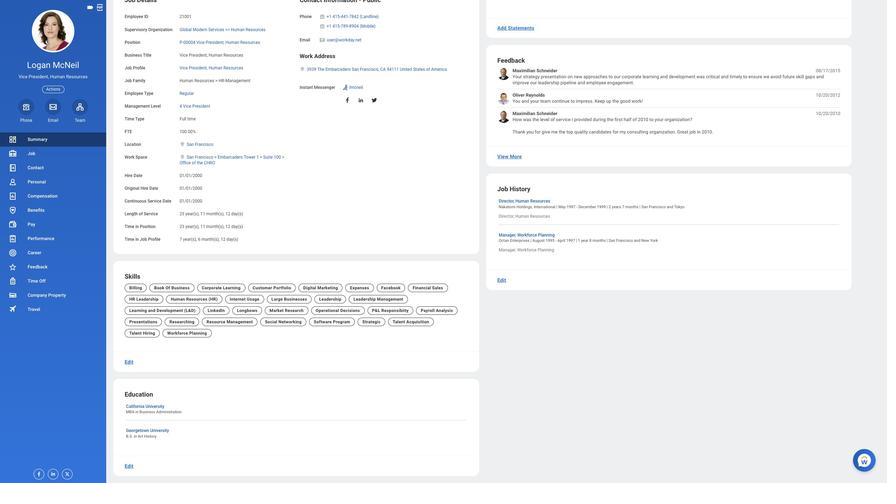 Task type: vqa. For each thing, say whether or not it's contained in the screenshot.
Managers'
no



Task type: describe. For each thing, give the bounding box(es) containing it.
year(s), for time in position
[[185, 224, 199, 229]]

hiring
[[143, 331, 155, 336]]

month(s), for time in job profile
[[201, 237, 220, 242]]

length of service element
[[180, 207, 243, 217]]

1995
[[546, 238, 554, 243]]

(hr)
[[209, 297, 218, 302]]

feedback inside list
[[28, 264, 48, 269]]

job family element
[[180, 74, 250, 84]]

resources up the international
[[530, 199, 550, 204]]

organization?
[[665, 117, 692, 122]]

oliver reynolds
[[513, 92, 545, 98]]

0 horizontal spatial date
[[134, 173, 142, 178]]

to up engagement. on the top right of page
[[609, 74, 613, 79]]

hr
[[129, 297, 135, 302]]

california university link
[[126, 403, 164, 409]]

| right years in the right top of the page
[[639, 205, 640, 209]]

of inside "contact information - public" group
[[426, 67, 430, 72]]

talent for talent hiring
[[129, 331, 142, 336]]

1 vertical spatial -
[[555, 238, 556, 243]]

san francisco > embarcadero tower 1 > suite 100 > office of the chro
[[180, 155, 284, 166]]

and left "tokyo"
[[667, 205, 673, 209]]

> inside the job family element
[[215, 78, 218, 83]]

of right the length
[[139, 211, 143, 216]]

san right 8
[[609, 238, 615, 243]]

phone inside phone logan mcneil element
[[20, 118, 32, 123]]

23 year(s), 11 month(s), 12 day(s) for position
[[180, 224, 243, 229]]

octan enterprises   |   august 1995 - april 1997 | 1 year 8 months | san francisco and new york
[[499, 238, 658, 243]]

employee
[[586, 80, 606, 85]]

0 vertical spatial months
[[625, 205, 639, 209]]

talent for talent acquisition
[[393, 319, 405, 324]]

vice up regular link
[[180, 65, 188, 70]]

company
[[28, 292, 47, 298]]

future
[[783, 74, 795, 79]]

hire date
[[125, 173, 142, 178]]

vice president, human resources for vice president, human resources link
[[180, 65, 243, 70]]

edit for job history
[[497, 277, 506, 283]]

timely
[[730, 74, 742, 79]]

and left timely
[[721, 74, 729, 79]]

p-00004 vice president, human resources link
[[180, 38, 260, 45]]

employee's photo (oliver reynolds) image
[[497, 92, 510, 104]]

0 horizontal spatial months
[[593, 238, 606, 243]]

edit for skills
[[125, 359, 134, 365]]

view printable version (pdf) image
[[96, 4, 104, 11]]

time off image
[[8, 277, 17, 285]]

time for time off
[[28, 278, 38, 284]]

p-00004 vice president, human resources
[[180, 40, 260, 45]]

vice right "00004"
[[196, 40, 205, 45]]

i
[[572, 117, 573, 122]]

logan
[[27, 60, 51, 70]]

1 manager, workforce planning from the top
[[499, 233, 555, 238]]

supervisory organization
[[125, 27, 172, 32]]

0 vertical spatial service
[[147, 199, 162, 203]]

23 for time in position
[[180, 224, 184, 229]]

the inside san francisco > embarcadero tower 1 > suite 100 > office of the chro
[[197, 161, 203, 166]]

of right the level at the top right
[[551, 117, 555, 122]]

work for work space
[[125, 155, 134, 160]]

team link
[[72, 99, 88, 123]]

fte
[[125, 129, 132, 134]]

mail image inside "contact information - public" group
[[319, 37, 325, 43]]

original hire date
[[125, 186, 158, 191]]

> left suite
[[260, 155, 262, 160]]

email inside popup button
[[48, 118, 58, 123]]

of
[[166, 285, 170, 290]]

1 horizontal spatial our
[[614, 74, 621, 79]]

united
[[400, 67, 412, 72]]

san right years in the right top of the page
[[641, 205, 648, 209]]

francisco,
[[360, 67, 379, 72]]

list containing maximilian schneider
[[497, 67, 840, 135]]

management down employee type
[[125, 104, 150, 109]]

type for employee type
[[144, 91, 153, 96]]

items selected list
[[319, 13, 390, 30]]

11 for time in position
[[200, 224, 205, 229]]

1 vertical spatial facebook image
[[34, 469, 42, 477]]

actions
[[46, 87, 60, 92]]

| right 8
[[607, 238, 608, 243]]

0 vertical spatial planning
[[538, 233, 555, 238]]

management down longbows
[[227, 319, 253, 324]]

resources down global modern services >> human resources
[[240, 40, 260, 45]]

human right >>
[[231, 27, 245, 32]]

> right 100
[[282, 155, 284, 160]]

social
[[265, 319, 277, 324]]

employee for employee type
[[125, 91, 143, 96]]

21001
[[180, 14, 192, 19]]

your inside the 'how was the level of service i provided during the first half of 2010 to your organization? thank you for give me the top quality candidates for my consulting organization. great job in 2010.'
[[655, 117, 664, 122]]

1 leadership from the left
[[136, 297, 159, 302]]

0 horizontal spatial learning
[[129, 308, 147, 313]]

business for mba in business administration
[[139, 410, 155, 414]]

type for time type
[[135, 117, 144, 121]]

job for job family
[[125, 78, 132, 83]]

location image for location
[[180, 142, 185, 147]]

resources inside the job family element
[[194, 78, 214, 83]]

aim image
[[342, 84, 349, 91]]

and right learning
[[660, 74, 668, 79]]

presentation
[[541, 74, 566, 79]]

b.s.
[[126, 434, 133, 439]]

job
[[690, 129, 696, 135]]

was inside your strategy presentation on new approaches to our corporate learning and development was critical and timely to ensure we avoid future skill gaps and improve our leadership pipeline and employee engagement.
[[697, 74, 705, 79]]

day(s) for time in job profile
[[226, 237, 238, 242]]

service
[[556, 117, 571, 122]]

year
[[581, 238, 588, 243]]

business for book of business
[[171, 285, 190, 290]]

human inside navigation pane region
[[50, 74, 65, 79]]

san inside san francisco > embarcadero tower 1 > suite 100 > office of the chro
[[187, 155, 194, 160]]

researching
[[169, 319, 194, 324]]

day(s) for time in position
[[231, 224, 243, 229]]

job details group
[[125, 0, 293, 243]]

hr leadership
[[129, 297, 159, 302]]

1 vertical spatial workforce
[[517, 248, 537, 253]]

user@workday.net link
[[327, 36, 361, 42]]

1 director, human resources from the top
[[499, 199, 550, 204]]

1 vertical spatial service
[[144, 211, 158, 216]]

vice right 4
[[183, 104, 191, 109]]

continuous service date element
[[180, 194, 202, 204]]

to right timely
[[743, 74, 747, 79]]

date for service
[[163, 199, 171, 203]]

management inside the job family element
[[225, 78, 250, 83]]

0 vertical spatial hire
[[125, 173, 132, 178]]

resources down the international
[[530, 214, 550, 219]]

compensation image
[[8, 192, 17, 200]]

0 vertical spatial linkedin image
[[357, 97, 364, 103]]

financial sales button
[[408, 284, 448, 292]]

of inside san francisco > embarcadero tower 1 > suite 100 > office of the chro
[[192, 161, 196, 166]]

job for job history
[[497, 185, 508, 193]]

social networking button
[[260, 318, 306, 326]]

and inside button
[[148, 308, 155, 313]]

was inside the 'how was the level of service i provided during the first half of 2010 to your organization? thank you for give me the top quality candidates for my consulting organization. great job in 2010.'
[[523, 117, 531, 122]]

edit button for education
[[122, 459, 136, 473]]

| left year
[[576, 238, 577, 243]]

in for art
[[134, 434, 137, 439]]

0 horizontal spatial your
[[530, 99, 539, 104]]

my
[[620, 129, 626, 135]]

month(s), for time in position
[[206, 224, 224, 229]]

human inside the job family element
[[180, 78, 193, 83]]

human down holdings,
[[515, 214, 529, 219]]

instant
[[300, 85, 313, 90]]

market research
[[270, 308, 304, 313]]

| down manager, workforce planning link
[[531, 238, 531, 243]]

holdings,
[[517, 205, 533, 209]]

san inside san francisco "link"
[[187, 142, 194, 147]]

billing button
[[125, 284, 147, 292]]

maximilian schneider for strategy
[[513, 68, 557, 73]]

user@workday.net
[[327, 37, 361, 42]]

office
[[180, 161, 191, 166]]

and down new
[[578, 80, 585, 85]]

the right up
[[612, 99, 619, 104]]

list containing summary
[[0, 132, 106, 317]]

resources inside navigation pane region
[[66, 74, 88, 79]]

789-
[[341, 24, 349, 29]]

12 for time in job profile
[[221, 237, 225, 242]]

employee id element
[[180, 10, 192, 20]]

in for business
[[135, 410, 138, 414]]

10/20/2010
[[816, 111, 840, 116]]

continue
[[552, 99, 570, 104]]

may
[[558, 205, 566, 209]]

work for work address
[[300, 53, 313, 59]]

0 horizontal spatial profile
[[133, 65, 145, 70]]

longbows
[[237, 308, 257, 313]]

the left the "first"
[[607, 117, 613, 122]]

month(s), for length of service
[[206, 211, 224, 216]]

4 vice president link
[[180, 102, 210, 109]]

engagement.
[[607, 80, 634, 85]]

schneider for presentation
[[536, 68, 557, 73]]

university for california university
[[146, 404, 164, 409]]

business inside job details group
[[125, 53, 142, 58]]

improve
[[513, 80, 529, 85]]

1 vertical spatial position
[[140, 224, 156, 229]]

job for job profile
[[125, 65, 132, 70]]

employee's photo (maximilian schneider) image for your strategy presentation on new approaches to our corporate learning and development was critical and timely to ensure we avoid future skill gaps and improve our leadership pipeline and employee engagement.
[[497, 67, 510, 80]]

0 vertical spatial workforce
[[517, 233, 537, 238]]

human resources > hr-management
[[180, 78, 250, 83]]

compensation
[[28, 193, 58, 199]]

off
[[39, 278, 46, 284]]

1 vertical spatial linkedin image
[[48, 469, 56, 477]]

financial sales
[[413, 285, 443, 290]]

time for time type
[[125, 117, 134, 121]]

job down time in position
[[140, 237, 147, 242]]

years
[[612, 205, 621, 209]]

continuous service date
[[125, 199, 171, 203]]

2
[[609, 205, 611, 209]]

talent acquisition
[[393, 319, 429, 324]]

the right "me"
[[559, 129, 565, 135]]

vice inside business title element
[[180, 53, 188, 58]]

ca
[[380, 67, 386, 72]]

415- for 789-
[[333, 24, 341, 29]]

+1 415-441-7842 (landline) link
[[327, 13, 379, 19]]

tag image
[[86, 4, 94, 11]]

pay link
[[0, 217, 106, 232]]

0 vertical spatial history
[[510, 185, 530, 193]]

1 vertical spatial hire
[[140, 186, 148, 191]]

100
[[274, 155, 281, 160]]

california university
[[126, 404, 164, 409]]

human resources (hr) button
[[166, 295, 222, 303]]

management level
[[125, 104, 161, 109]]

time in position element
[[180, 220, 243, 229]]

pay image
[[8, 220, 17, 229]]

payroll analysis button
[[416, 306, 458, 315]]

01/01/2000 for hire date
[[180, 173, 202, 178]]

corporate learning
[[202, 285, 241, 290]]

global
[[180, 27, 192, 32]]

learning and development (l&d)
[[129, 308, 196, 313]]

1 vertical spatial planning
[[538, 248, 554, 253]]

workforce inside button
[[167, 331, 188, 336]]

president, up business title element at the top left of the page
[[206, 40, 224, 45]]

2010.
[[702, 129, 713, 135]]

1 inside san francisco > embarcadero tower 1 > suite 100 > office of the chro
[[257, 155, 259, 160]]

work address
[[300, 53, 335, 59]]

employee's photo (maximilian schneider) image for how was the level of service i provided during the first half of 2010 to your organization? thank you for give me the top quality candidates for my consulting organization. great job in 2010.
[[497, 110, 510, 123]]

and right gaps
[[816, 74, 824, 79]]

2010
[[638, 117, 648, 122]]

pipeline
[[560, 80, 576, 85]]

vice inside navigation pane region
[[19, 74, 27, 79]]

p&l responsibiity
[[372, 308, 409, 313]]

company property image
[[8, 291, 17, 300]]

president, inside navigation pane region
[[29, 74, 49, 79]]

edit for education
[[125, 463, 134, 469]]

in for job
[[135, 237, 139, 242]]

phone image
[[21, 103, 31, 111]]

1 horizontal spatial profile
[[148, 237, 160, 242]]

researching button
[[165, 318, 199, 326]]

schneider for the
[[536, 111, 557, 116]]

corporate
[[202, 285, 222, 290]]

1 for from the left
[[535, 129, 541, 135]]

time off link
[[0, 274, 106, 288]]

mail image inside popup button
[[49, 103, 57, 111]]

tokyo
[[674, 205, 684, 209]]

work space
[[125, 155, 147, 160]]

top
[[566, 129, 573, 135]]

job link
[[0, 147, 106, 161]]

space
[[136, 155, 147, 160]]

global modern services >> human resources link
[[180, 26, 266, 32]]

management up p&l responsibiity
[[377, 297, 403, 302]]

> up chro
[[214, 155, 217, 160]]

maximilian for strategy
[[513, 68, 535, 73]]

phone logan mcneil element
[[18, 118, 34, 123]]

leadership management
[[353, 297, 403, 302]]

presentations
[[129, 319, 157, 324]]

up
[[606, 99, 611, 104]]

2 director, human resources from the top
[[499, 214, 550, 219]]

1 horizontal spatial 1
[[578, 238, 580, 243]]

francisco inside san francisco > embarcadero tower 1 > suite 100 > office of the chro
[[195, 155, 213, 160]]

1 vertical spatial our
[[530, 80, 537, 85]]



Task type: locate. For each thing, give the bounding box(es) containing it.
good
[[620, 99, 631, 104]]

1 vertical spatial work
[[125, 155, 134, 160]]

university for georgetown university
[[150, 428, 169, 433]]

0 horizontal spatial 1
[[257, 155, 259, 160]]

the
[[317, 67, 324, 72]]

email logan mcneil element
[[45, 118, 61, 123]]

maximilian schneider link up the level at the top right
[[513, 110, 557, 117]]

resources inside business title element
[[223, 53, 243, 58]]

year(s), inside "length of service" element
[[185, 211, 199, 216]]

employee down job family
[[125, 91, 143, 96]]

01/01/2000 down original hire date element
[[180, 199, 202, 203]]

01/01/2000
[[180, 173, 202, 178], [180, 186, 202, 191], [180, 199, 202, 203]]

0 horizontal spatial our
[[530, 80, 537, 85]]

23 inside time in position element
[[180, 224, 184, 229]]

san down the 100.00%
[[187, 142, 194, 147]]

1 maximilian schneider link from the top
[[513, 67, 557, 74]]

job for job
[[28, 151, 35, 156]]

francisco inside san francisco "link"
[[195, 142, 213, 147]]

to left impress.
[[571, 99, 575, 104]]

12 for length of service
[[225, 211, 230, 216]]

francisco
[[195, 142, 213, 147], [195, 155, 213, 160], [649, 205, 666, 209], [616, 238, 633, 243]]

travel image
[[8, 305, 17, 313]]

skills
[[125, 273, 140, 280]]

san left francisco,
[[352, 67, 359, 72]]

me
[[551, 129, 558, 135]]

and
[[660, 74, 668, 79], [721, 74, 729, 79], [816, 74, 824, 79], [578, 80, 585, 85], [521, 99, 529, 104], [667, 205, 673, 209], [634, 238, 640, 243], [148, 308, 155, 313]]

feedback image
[[8, 263, 17, 271]]

1 horizontal spatial location image
[[300, 66, 305, 71]]

in
[[697, 129, 701, 135], [135, 224, 139, 229], [135, 237, 139, 242], [135, 410, 138, 414], [134, 434, 137, 439]]

23 inside "length of service" element
[[180, 211, 184, 216]]

employee's photo (maximilian schneider) image
[[497, 67, 510, 80], [497, 110, 510, 123]]

in for position
[[135, 224, 139, 229]]

internet usage button
[[225, 295, 264, 303]]

work up 3939 on the top of the page
[[300, 53, 313, 59]]

human inside button
[[171, 297, 185, 302]]

1 horizontal spatial -
[[576, 205, 577, 209]]

georgetown university
[[126, 428, 169, 433]]

year(s), for time in job profile
[[183, 237, 197, 242]]

more
[[510, 154, 522, 160]]

workforce planning
[[167, 331, 207, 336]]

0 vertical spatial feedback
[[497, 57, 525, 64]]

12 inside time in position element
[[225, 224, 230, 229]]

3939
[[307, 67, 316, 72]]

2 11 from the top
[[200, 224, 205, 229]]

hire right the original
[[140, 186, 148, 191]]

12 inside time in job profile element
[[221, 237, 225, 242]]

america
[[431, 67, 447, 72]]

email up work address
[[300, 37, 310, 42]]

work left space
[[125, 155, 134, 160]]

portfolio
[[273, 285, 291, 290]]

2 vertical spatial 01/01/2000
[[180, 199, 202, 203]]

was left critical
[[697, 74, 705, 79]]

2 maximilian from the top
[[513, 111, 535, 116]]

facebook
[[381, 285, 401, 290]]

time for time in position
[[125, 224, 134, 229]]

0 horizontal spatial location image
[[180, 142, 185, 147]]

1 director, from the top
[[499, 199, 514, 204]]

0 vertical spatial year(s),
[[185, 211, 199, 216]]

1 left year
[[578, 238, 580, 243]]

415- inside +1 415-789-8904 (mobile) 'link'
[[333, 24, 341, 29]]

learning and development (l&d) button
[[125, 306, 200, 315]]

business title element
[[180, 48, 243, 58]]

contact image
[[8, 164, 17, 172]]

job inside 'link'
[[28, 151, 35, 156]]

resources inside button
[[186, 297, 207, 302]]

0 horizontal spatial leadership
[[136, 297, 159, 302]]

time for time in job profile
[[125, 237, 134, 242]]

month(s), inside "length of service" element
[[206, 211, 224, 216]]

original hire date element
[[180, 182, 202, 191]]

0 vertical spatial 1
[[257, 155, 259, 160]]

day(s) inside time in job profile element
[[226, 237, 238, 242]]

2 vertical spatial year(s),
[[183, 237, 197, 242]]

learning up presentations
[[129, 308, 147, 313]]

vice president, human resources for business title element at the top left of the page
[[180, 53, 243, 58]]

0 vertical spatial position
[[125, 40, 140, 45]]

facebook image left x icon
[[34, 469, 42, 477]]

415- for 441-
[[333, 14, 341, 19]]

1 vertical spatial 23 year(s), 11 month(s), 12 day(s)
[[180, 224, 243, 229]]

day(s) inside time in position element
[[231, 224, 243, 229]]

1 vertical spatial history
[[144, 434, 156, 439]]

1 horizontal spatial history
[[510, 185, 530, 193]]

1 vertical spatial maximilian schneider link
[[513, 110, 557, 117]]

to inside the 'how was the level of service i provided during the first half of 2010 to your organization? thank you for give me the top quality candidates for my consulting organization. great job in 2010.'
[[649, 117, 654, 122]]

in down time in position
[[135, 237, 139, 242]]

san inside 3939 the embarcadero san francisco, ca 94111 united states of america link
[[352, 67, 359, 72]]

edit button for skills
[[122, 355, 136, 369]]

1 vertical spatial talent
[[129, 331, 142, 336]]

employee left id
[[125, 14, 143, 19]]

job profile
[[125, 65, 145, 70]]

2 director, from the top
[[499, 214, 514, 219]]

1 horizontal spatial 7
[[622, 205, 624, 209]]

1 vertical spatial embarcadero
[[218, 155, 243, 160]]

phone image for +1 415-441-7842 (landline)
[[319, 14, 325, 20]]

0 vertical spatial manager, workforce planning
[[499, 233, 555, 238]]

gaps
[[805, 74, 815, 79]]

0 horizontal spatial facebook image
[[34, 469, 42, 477]]

your
[[530, 99, 539, 104], [655, 117, 664, 122]]

1 employee from the top
[[125, 14, 143, 19]]

manager, inside manager, workforce planning link
[[499, 233, 516, 238]]

0 horizontal spatial hire
[[125, 173, 132, 178]]

2 phone image from the top
[[319, 23, 325, 29]]

director, human resources up holdings,
[[499, 199, 550, 204]]

0 horizontal spatial 7
[[180, 237, 182, 242]]

2 employee's photo (maximilian schneider) image from the top
[[497, 110, 510, 123]]

2 vertical spatial day(s)
[[226, 237, 238, 242]]

1 vertical spatial learning
[[129, 308, 147, 313]]

presentations button
[[125, 318, 162, 326]]

location
[[125, 142, 141, 147]]

workday assistant region
[[853, 446, 879, 472]]

resources right >>
[[246, 27, 266, 32]]

maximilian schneider for was
[[513, 111, 557, 116]]

2 23 year(s), 11 month(s), 12 day(s) from the top
[[180, 224, 243, 229]]

performance image
[[8, 234, 17, 243]]

0 vertical spatial +1
[[327, 14, 331, 19]]

vice president, human resources down logan mcneil
[[19, 74, 88, 79]]

0 vertical spatial -
[[576, 205, 577, 209]]

phone image for +1 415-789-8904 (mobile)
[[319, 23, 325, 29]]

was right how
[[523, 117, 531, 122]]

marketing
[[317, 285, 338, 290]]

phone image
[[319, 14, 325, 20], [319, 23, 325, 29]]

in inside the 'how was the level of service i provided during the first half of 2010 to your organization? thank you for give me the top quality candidates for my consulting organization. great job in 2010.'
[[697, 129, 701, 135]]

1 vertical spatial 12
[[225, 224, 230, 229]]

1 23 year(s), 11 month(s), 12 day(s) from the top
[[180, 211, 243, 216]]

| left may
[[556, 205, 557, 209]]

human up the job family element
[[209, 65, 222, 70]]

and down oliver reynolds link
[[521, 99, 529, 104]]

chro
[[204, 161, 215, 166]]

1 vertical spatial director,
[[499, 214, 514, 219]]

2 vertical spatial vice president, human resources
[[19, 74, 88, 79]]

full time element
[[180, 115, 196, 121]]

0 vertical spatial talent
[[393, 319, 405, 324]]

location image inside job details group
[[180, 142, 185, 147]]

0 vertical spatial location image
[[300, 66, 305, 71]]

career
[[28, 250, 41, 255]]

1 01/01/2000 from the top
[[180, 173, 202, 178]]

leadership for leadership
[[319, 297, 341, 302]]

23 for length of service
[[180, 211, 184, 216]]

1 horizontal spatial your
[[655, 117, 664, 122]]

octan
[[499, 238, 509, 243]]

2 vertical spatial edit button
[[122, 459, 136, 473]]

1 maximilian schneider from the top
[[513, 68, 557, 73]]

x image
[[62, 469, 70, 477]]

service down continuous service date
[[144, 211, 158, 216]]

11 for length of service
[[200, 211, 205, 216]]

1 vertical spatial university
[[150, 428, 169, 433]]

actions button
[[42, 86, 64, 93]]

maximilian up your
[[513, 68, 535, 73]]

1 vertical spatial location image
[[180, 142, 185, 147]]

year(s), inside time in job profile element
[[183, 237, 197, 242]]

1 horizontal spatial list
[[497, 67, 840, 135]]

position up time in job profile on the left of the page
[[140, 224, 156, 229]]

human down logan mcneil
[[50, 74, 65, 79]]

2 for from the left
[[613, 129, 618, 135]]

planning inside button
[[189, 331, 207, 336]]

strategic button
[[358, 318, 385, 326]]

phone
[[300, 14, 312, 19], [20, 118, 32, 123]]

performance
[[28, 236, 54, 241]]

for
[[535, 129, 541, 135], [613, 129, 618, 135]]

digital marketing
[[303, 285, 338, 290]]

2 01/01/2000 from the top
[[180, 186, 202, 191]]

1 415- from the top
[[333, 14, 341, 19]]

human inside business title element
[[209, 53, 222, 58]]

summary
[[28, 137, 47, 142]]

business inside button
[[171, 285, 190, 290]]

maximilian
[[513, 68, 535, 73], [513, 111, 535, 116]]

time in job profile element
[[180, 233, 238, 242]]

+1 for +1 415-441-7842 (landline)
[[327, 14, 331, 19]]

11 up time in position element
[[200, 211, 205, 216]]

company property
[[28, 292, 66, 298]]

length of service
[[125, 211, 158, 216]]

0 vertical spatial 23
[[180, 211, 184, 216]]

1997 right 'april'
[[566, 238, 575, 243]]

president
[[192, 104, 210, 109]]

embarcadero
[[325, 67, 351, 72], [218, 155, 243, 160]]

resource
[[207, 319, 225, 324]]

+1 for +1 415-789-8904 (mobile)
[[327, 24, 331, 29]]

director, human resources
[[499, 199, 550, 204], [499, 214, 550, 219]]

university up b.s. in art history
[[150, 428, 169, 433]]

0 vertical spatial 01/01/2000
[[180, 173, 202, 178]]

year(s), up the 6
[[185, 224, 199, 229]]

maximilian for was
[[513, 111, 535, 116]]

0 vertical spatial facebook image
[[344, 97, 350, 103]]

date left "continuous service date" element
[[163, 199, 171, 203]]

1 vertical spatial email
[[48, 118, 58, 123]]

12 for time in position
[[225, 224, 230, 229]]

contact information - public group
[[300, 0, 468, 108]]

vice president, human resources up the job family element
[[180, 65, 243, 70]]

01/01/2000 for continuous service date
[[180, 199, 202, 203]]

the left chro
[[197, 161, 203, 166]]

tower
[[244, 155, 255, 160]]

month(s), inside time in position element
[[206, 224, 224, 229]]

2 23 from the top
[[180, 224, 184, 229]]

01/01/2000 up "continuous service date" element
[[180, 186, 202, 191]]

feedback link
[[0, 260, 106, 274]]

0 vertical spatial maximilian schneider link
[[513, 67, 557, 74]]

year(s), left the 6
[[183, 237, 197, 242]]

location image for work address
[[300, 66, 305, 71]]

day(s) inside "length of service" element
[[231, 211, 243, 216]]

415-
[[333, 14, 341, 19], [333, 24, 341, 29]]

family
[[133, 78, 145, 83]]

contact
[[28, 165, 44, 170]]

12 up time in job profile element
[[225, 224, 230, 229]]

time in job profile
[[125, 237, 160, 242]]

book of business button
[[150, 284, 194, 292]]

lmcneil link
[[349, 83, 363, 90]]

+1 inside 'link'
[[327, 24, 331, 29]]

of right half on the top right of the page
[[633, 117, 637, 122]]

job up nakatomi
[[497, 185, 508, 193]]

job up job family
[[125, 65, 132, 70]]

list
[[497, 67, 840, 135], [0, 132, 106, 317]]

1 employee's photo (maximilian schneider) image from the top
[[497, 67, 510, 80]]

location image
[[300, 66, 305, 71], [180, 142, 185, 147]]

view more button
[[495, 150, 525, 164]]

manager, down octan
[[499, 248, 516, 253]]

manager, workforce planning down enterprises
[[499, 248, 554, 253]]

your down reynolds
[[530, 99, 539, 104]]

vice president, human resources
[[180, 53, 243, 58], [180, 65, 243, 70], [19, 74, 88, 79]]

1 vertical spatial 1997
[[566, 238, 575, 243]]

3 01/01/2000 from the top
[[180, 199, 202, 203]]

social networking
[[265, 319, 302, 324]]

email inside "contact information - public" group
[[300, 37, 310, 42]]

our up engagement. on the top right of page
[[614, 74, 621, 79]]

summary link
[[0, 132, 106, 147]]

quality
[[574, 129, 588, 135]]

6
[[198, 237, 200, 242]]

0 horizontal spatial for
[[535, 129, 541, 135]]

maximilian schneider link for strategy
[[513, 67, 557, 74]]

reynolds
[[526, 92, 545, 98]]

employee
[[125, 14, 143, 19], [125, 91, 143, 96]]

schneider up the level at the top right
[[536, 111, 557, 116]]

0 vertical spatial month(s),
[[206, 211, 224, 216]]

2 415- from the top
[[333, 24, 341, 29]]

location image up location icon
[[180, 142, 185, 147]]

0 vertical spatial maximilian schneider
[[513, 68, 557, 73]]

month(s), up time in job profile element
[[206, 224, 224, 229]]

date up original hire date at left top
[[134, 173, 142, 178]]

director, down nakatomi
[[499, 214, 514, 219]]

1 11 from the top
[[200, 211, 205, 216]]

+1 415-789-8904 (mobile)
[[327, 24, 376, 29]]

president, down business title element at the top left of the page
[[189, 65, 208, 70]]

2 +1 from the top
[[327, 24, 331, 29]]

2 manager, workforce planning from the top
[[499, 248, 554, 253]]

president, inside business title element
[[189, 53, 208, 58]]

networking
[[279, 319, 302, 324]]

12 inside "length of service" element
[[225, 211, 230, 216]]

1 vertical spatial edit
[[125, 359, 134, 365]]

0 vertical spatial 415-
[[333, 14, 341, 19]]

2 vertical spatial date
[[163, 199, 171, 203]]

leadership inside button
[[319, 297, 341, 302]]

1 vertical spatial +1
[[327, 24, 331, 29]]

+1
[[327, 14, 331, 19], [327, 24, 331, 29]]

linkedin image left twitter image
[[357, 97, 364, 103]]

1 horizontal spatial linkedin image
[[357, 97, 364, 103]]

1 vertical spatial manager,
[[499, 248, 516, 253]]

facebook image
[[344, 97, 350, 103], [34, 469, 42, 477]]

hire date element
[[180, 169, 202, 178]]

2 maximilian schneider from the top
[[513, 111, 557, 116]]

sales
[[432, 285, 443, 290]]

mail image
[[319, 37, 325, 43], [49, 103, 57, 111]]

0 vertical spatial 1997
[[567, 205, 575, 209]]

employee for employee id
[[125, 14, 143, 19]]

we
[[763, 74, 769, 79]]

1 horizontal spatial mail image
[[319, 37, 325, 43]]

1 horizontal spatial feedback
[[497, 57, 525, 64]]

embarcadero left tower
[[218, 155, 243, 160]]

415- inside +1 415-441-7842 (landline) link
[[333, 14, 341, 19]]

23 year(s), 11 month(s), 12 day(s) for service
[[180, 211, 243, 216]]

| left 2
[[607, 205, 608, 209]]

title
[[143, 53, 151, 58]]

team logan mcneil element
[[72, 118, 88, 123]]

services
[[208, 27, 224, 32]]

+1 left 789-
[[327, 24, 331, 29]]

payroll
[[421, 308, 435, 313]]

internet usage
[[230, 297, 259, 302]]

0 horizontal spatial email
[[48, 118, 58, 123]]

linkedin image
[[357, 97, 364, 103], [48, 469, 56, 477]]

0 horizontal spatial feedback
[[28, 264, 48, 269]]

+1 415-789-8904 (mobile) link
[[327, 22, 376, 29]]

phone inside "contact information - public" group
[[300, 14, 312, 19]]

in down length of service
[[135, 224, 139, 229]]

0 vertical spatial phone
[[300, 14, 312, 19]]

history down georgetown university
[[144, 434, 156, 439]]

our down strategy
[[530, 80, 537, 85]]

2 manager, from the top
[[499, 248, 516, 253]]

1 horizontal spatial hire
[[140, 186, 148, 191]]

states
[[413, 67, 425, 72]]

1 vertical spatial schneider
[[536, 111, 557, 116]]

talent left hiring
[[129, 331, 142, 336]]

team
[[540, 99, 551, 104]]

of right office
[[192, 161, 196, 166]]

mail image up email logan mcneil element
[[49, 103, 57, 111]]

time inside list
[[28, 278, 38, 284]]

2 vertical spatial 12
[[221, 237, 225, 242]]

modern
[[193, 27, 207, 32]]

president, down "00004"
[[189, 53, 208, 58]]

embarcadero inside san francisco > embarcadero tower 1 > suite 100 > office of the chro
[[218, 155, 243, 160]]

1 vertical spatial business
[[171, 285, 190, 290]]

2 vertical spatial month(s),
[[201, 237, 220, 242]]

2 vertical spatial planning
[[189, 331, 207, 336]]

2 employee from the top
[[125, 91, 143, 96]]

7 right years in the right top of the page
[[622, 205, 624, 209]]

job image
[[8, 149, 17, 158]]

2 maximilian schneider link from the top
[[513, 110, 557, 117]]

navigation pane region
[[0, 0, 106, 483]]

personal image
[[8, 178, 17, 186]]

0 vertical spatial day(s)
[[231, 211, 243, 216]]

type down management level
[[135, 117, 144, 121]]

linkedin button
[[203, 306, 230, 315]]

1 vertical spatial 7
[[180, 237, 182, 242]]

0 vertical spatial manager,
[[499, 233, 516, 238]]

phone image left 789-
[[319, 23, 325, 29]]

human up holdings,
[[515, 199, 529, 204]]

month(s), up time in position element
[[206, 211, 224, 216]]

0 vertical spatial email
[[300, 37, 310, 42]]

1 vertical spatial your
[[655, 117, 664, 122]]

vice president, human resources inside navigation pane region
[[19, 74, 88, 79]]

08/17/2015
[[816, 68, 840, 73]]

year(s), down "continuous service date" element
[[185, 211, 199, 216]]

you
[[513, 99, 520, 104]]

1 schneider from the top
[[536, 68, 557, 73]]

company property link
[[0, 288, 106, 302]]

vice down logan at the top left
[[19, 74, 27, 79]]

0 vertical spatial your
[[530, 99, 539, 104]]

for right you
[[535, 129, 541, 135]]

maximilian up how
[[513, 111, 535, 116]]

location image
[[180, 155, 185, 159]]

longbows button
[[232, 306, 262, 315]]

fte element
[[180, 125, 196, 135]]

1 horizontal spatial leadership
[[319, 297, 341, 302]]

1 manager, from the top
[[499, 233, 516, 238]]

workforce down enterprises
[[517, 248, 537, 253]]

0 vertical spatial employee's photo (maximilian schneider) image
[[497, 67, 510, 80]]

2 horizontal spatial date
[[163, 199, 171, 203]]

twitter image
[[371, 97, 377, 103]]

0 horizontal spatial embarcadero
[[218, 155, 243, 160]]

1 vertical spatial date
[[149, 186, 158, 191]]

job left family
[[125, 78, 132, 83]]

0 vertical spatial business
[[125, 53, 142, 58]]

employee's photo (maximilian schneider) image left your
[[497, 67, 510, 80]]

job up the 'contact'
[[28, 151, 35, 156]]

maximilian schneider link for was
[[513, 110, 557, 117]]

manager, workforce planning
[[499, 233, 555, 238], [499, 248, 554, 253]]

7 inside time in job profile element
[[180, 237, 182, 242]]

maximilian schneider
[[513, 68, 557, 73], [513, 111, 557, 116]]

to right the 2010 in the top right of the page
[[649, 117, 654, 122]]

embarcadero right the
[[325, 67, 351, 72]]

leadership down expenses 'button'
[[353, 297, 376, 302]]

day(s) for length of service
[[231, 211, 243, 216]]

businesses
[[284, 297, 307, 302]]

1 vertical spatial phone
[[20, 118, 32, 123]]

23 year(s), 11 month(s), 12 day(s) up time in position element
[[180, 211, 243, 216]]

customer portfolio button
[[248, 284, 296, 292]]

1 vertical spatial day(s)
[[231, 224, 243, 229]]

01/01/2000 for original hire date
[[180, 186, 202, 191]]

year(s), for length of service
[[185, 211, 199, 216]]

1 maximilian from the top
[[513, 68, 535, 73]]

work inside job details group
[[125, 155, 134, 160]]

1 +1 from the top
[[327, 14, 331, 19]]

1 horizontal spatial phone
[[300, 14, 312, 19]]

leadership for leadership management
[[353, 297, 376, 302]]

1 horizontal spatial was
[[697, 74, 705, 79]]

resources up hr-
[[223, 65, 243, 70]]

in right job
[[697, 129, 701, 135]]

the left the level at the top right
[[533, 117, 539, 122]]

23
[[180, 211, 184, 216], [180, 224, 184, 229]]

human down >>
[[225, 40, 239, 45]]

regular link
[[180, 90, 194, 96]]

planning down researching
[[189, 331, 207, 336]]

day(s) down time in position element
[[226, 237, 238, 242]]

approaches
[[583, 74, 608, 79]]

1 vertical spatial mail image
[[49, 103, 57, 111]]

summary image
[[8, 135, 17, 144]]

embarcadero inside "contact information - public" group
[[325, 67, 351, 72]]

month(s), inside time in job profile element
[[201, 237, 220, 242]]

edit button for job history
[[495, 273, 509, 287]]

0 vertical spatial schneider
[[536, 68, 557, 73]]

team
[[75, 118, 85, 123]]

education
[[125, 391, 153, 398]]

2 leadership from the left
[[319, 297, 341, 302]]

work inside "contact information - public" group
[[300, 53, 313, 59]]

0 vertical spatial director, human resources
[[499, 199, 550, 204]]

career image
[[8, 249, 17, 257]]

workforce down researching button
[[167, 331, 188, 336]]

0 horizontal spatial list
[[0, 132, 106, 317]]

great
[[677, 129, 688, 135]]

benefits image
[[8, 206, 17, 215]]

year(s),
[[185, 211, 199, 216], [185, 224, 199, 229], [183, 237, 197, 242]]

maximilian schneider link up strategy
[[513, 67, 557, 74]]

11 inside "length of service" element
[[200, 211, 205, 216]]

0 vertical spatial mail image
[[319, 37, 325, 43]]

view team image
[[76, 103, 84, 111]]

1 phone image from the top
[[319, 14, 325, 20]]

1 23 from the top
[[180, 211, 184, 216]]

8904
[[349, 24, 359, 29]]

11 inside time in position element
[[200, 224, 205, 229]]

year(s), inside time in position element
[[185, 224, 199, 229]]

strategic
[[362, 319, 381, 324]]

7 left the 6
[[180, 237, 182, 242]]

2 schneider from the top
[[536, 111, 557, 116]]

and left new
[[634, 238, 640, 243]]

of right states
[[426, 67, 430, 72]]

1 horizontal spatial learning
[[223, 285, 241, 290]]

acquisition
[[406, 319, 429, 324]]

date for hire
[[149, 186, 158, 191]]

1 horizontal spatial work
[[300, 53, 313, 59]]

3 leadership from the left
[[353, 297, 376, 302]]



